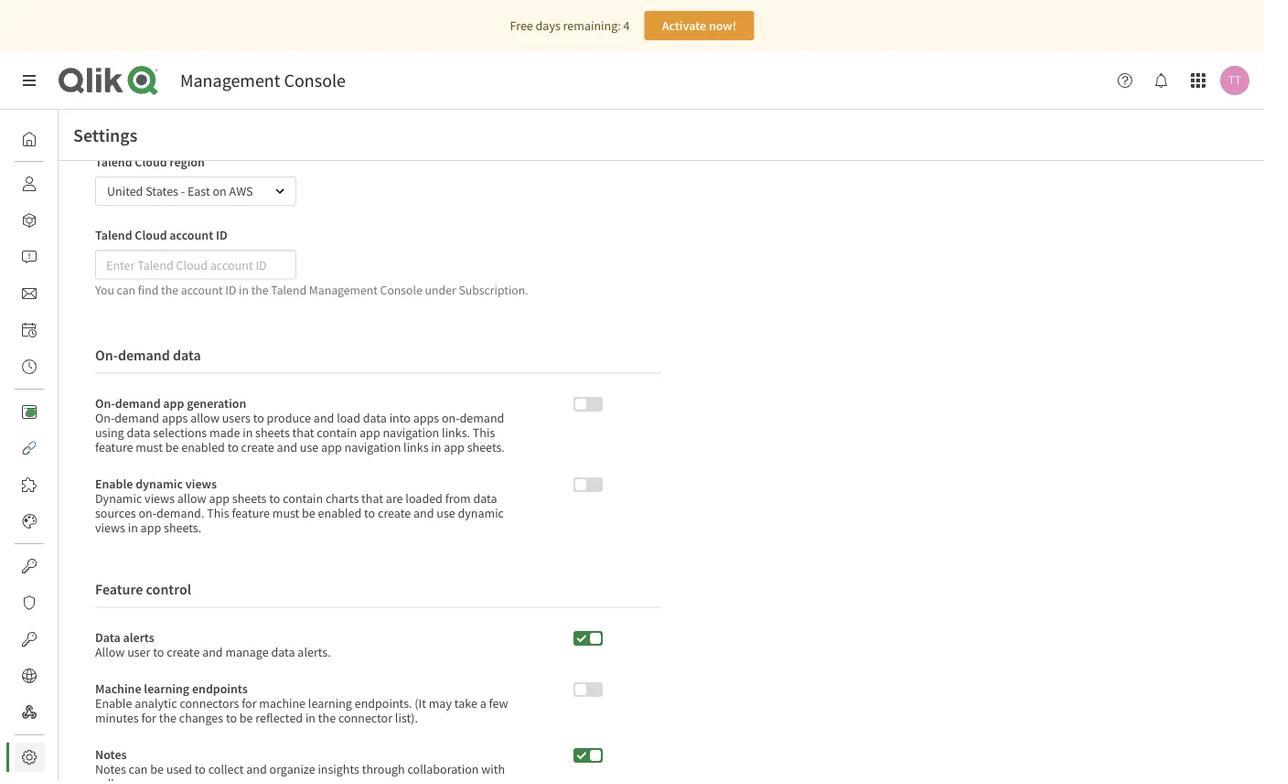 Task type: describe. For each thing, give the bounding box(es) containing it.
enabled inside the 'on-demand app generation on-demand apps allow users to produce and load data into apps on-demand using data selections made in sheets that contain app navigation links. this feature must be enabled to create and use app navigation links in app sheets.'
[[181, 439, 225, 455]]

machine
[[95, 680, 141, 697]]

collaboration
[[408, 761, 479, 777]]

free
[[510, 17, 533, 34]]

the down enter talend cloud account id text box
[[251, 282, 269, 297]]

sheets inside enable dynamic views dynamic views allow app sheets to contain charts that are loaded from data sources on-demand. this feature must be enabled to create and use dynamic views in app sheets.
[[232, 490, 267, 506]]

enable dynamic views dynamic views allow app sheets to contain charts that are loaded from data sources on-demand. this feature must be enabled to create and use dynamic views in app sheets.
[[95, 475, 504, 536]]

must inside the 'on-demand app generation on-demand apps allow users to produce and load data into apps on-demand using data selections made in sheets that contain app navigation links. this feature must be enabled to create and use app navigation links in app sheets.'
[[136, 439, 163, 455]]

1 vertical spatial account
[[181, 282, 223, 297]]

settings link
[[15, 743, 102, 772]]

app up selections
[[163, 395, 184, 411]]

use inside the 'on-demand app generation on-demand apps allow users to produce and load data into apps on-demand using data selections made in sheets that contain app navigation links. this feature must be enabled to create and use app navigation links in app sheets.'
[[300, 439, 319, 455]]

charts
[[326, 490, 359, 506]]

notes notes can be used to collect and organize insights through collaboration with colleagues.
[[95, 746, 505, 781]]

to inside "machine learning endpoints enable analytic connectors for machine learning endpoints. (it may take a few minutes for the changes to be reflected in the connector list)."
[[226, 709, 237, 726]]

with
[[482, 761, 505, 777]]

data alerts allow user to create and manage data alerts.
[[95, 629, 331, 660]]

endpoints
[[192, 680, 248, 697]]

feature inside enable dynamic views dynamic views allow app sheets to contain charts that are loaded from data sources on-demand. this feature must be enabled to create and use dynamic views in app sheets.
[[232, 505, 270, 521]]

on- inside the 'on-demand app generation on-demand apps allow users to produce and load data into apps on-demand using data selections made in sheets that contain app navigation links. this feature must be enabled to create and use app navigation links in app sheets.'
[[442, 409, 460, 426]]

links
[[404, 439, 429, 455]]

1 vertical spatial console
[[380, 282, 423, 297]]

demand up the using on the bottom of the page
[[115, 395, 161, 411]]

reflected
[[256, 709, 303, 726]]

find
[[138, 282, 159, 297]]

content
[[59, 404, 102, 420]]

use inside enable dynamic views dynamic views allow app sheets to contain charts that are loaded from data sources on-demand. this feature must be enabled to create and use dynamic views in app sheets.
[[437, 505, 455, 521]]

now!
[[709, 17, 737, 34]]

cloud for account
[[135, 227, 167, 243]]

navigation down "load"
[[344, 439, 401, 455]]

feature
[[95, 580, 143, 599]]

events image
[[22, 360, 37, 374]]

sources
[[95, 505, 136, 521]]

manage
[[225, 644, 269, 660]]

allow inside enable dynamic views dynamic views allow app sheets to contain charts that are loaded from data sources on-demand. this feature must be enabled to create and use dynamic views in app sheets.
[[177, 490, 206, 506]]

dynamic
[[95, 490, 142, 506]]

management console
[[180, 69, 346, 92]]

oauth image
[[22, 632, 37, 647]]

this inside the 'on-demand app generation on-demand apps allow users to produce and load data into apps on-demand using data selections made in sheets that contain app navigation links. this feature must be enabled to create and use app navigation links in app sheets.'
[[473, 424, 495, 440]]

from
[[445, 490, 471, 506]]

navigation left the links.
[[383, 424, 439, 440]]

data inside enable dynamic views dynamic views allow app sheets to contain charts that are loaded from data sources on-demand. this feature must be enabled to create and use dynamic views in app sheets.
[[473, 490, 497, 506]]

to inside data alerts allow user to create and manage data alerts.
[[153, 644, 164, 660]]

contain inside enable dynamic views dynamic views allow app sheets to contain charts that are loaded from data sources on-demand. this feature must be enabled to create and use dynamic views in app sheets.
[[283, 490, 323, 506]]

talend cloud account id
[[95, 227, 228, 243]]

1 horizontal spatial learning
[[308, 695, 352, 711]]

machine learning endpoints enable analytic connectors for machine learning endpoints. (it may take a few minutes for the changes to be reflected in the connector list).
[[95, 680, 508, 726]]

schedules image
[[22, 323, 37, 338]]

data inside data alerts allow user to create and manage data alerts.
[[271, 644, 295, 660]]

0 horizontal spatial views
[[95, 519, 125, 536]]

can inside notes notes can be used to collect and organize insights through collaboration with colleagues.
[[129, 761, 148, 777]]

sheets. inside the 'on-demand app generation on-demand apps allow users to produce and load data into apps on-demand using data selections made in sheets that contain app navigation links. this feature must be enabled to create and use app navigation links in app sheets.'
[[467, 439, 505, 455]]

you can find the account id in the talend management console under subscription.
[[95, 282, 529, 297]]

united
[[107, 183, 143, 199]]

using
[[95, 424, 124, 440]]

2 notes from the top
[[95, 761, 126, 777]]

that inside enable dynamic views dynamic views allow app sheets to contain charts that are loaded from data sources on-demand. this feature must be enabled to create and use dynamic views in app sheets.
[[362, 490, 383, 506]]

themes link
[[15, 507, 101, 536]]

0 vertical spatial account
[[170, 227, 213, 243]]

through
[[362, 761, 405, 777]]

on- inside enable dynamic views dynamic views allow app sheets to contain charts that are loaded from data sources on-demand. this feature must be enabled to create and use dynamic views in app sheets.
[[139, 505, 157, 521]]

activate
[[662, 17, 706, 34]]

0 vertical spatial console
[[284, 69, 346, 92]]

0 vertical spatial settings
[[73, 124, 138, 147]]

changes
[[179, 709, 223, 726]]

region
[[170, 154, 205, 170]]

into
[[389, 409, 411, 426]]

in right links
[[431, 439, 441, 455]]

alerts.
[[298, 644, 331, 660]]

user
[[127, 644, 150, 660]]

and left "load"
[[314, 409, 334, 426]]

in down enter talend cloud account id text box
[[239, 282, 249, 297]]

in right made
[[243, 424, 253, 440]]

2 horizontal spatial views
[[186, 475, 217, 492]]

users
[[222, 409, 251, 426]]

on- for on-demand data
[[95, 346, 118, 365]]

app right demand.
[[209, 490, 230, 506]]

collect
[[208, 761, 244, 777]]

and inside data alerts allow user to create and manage data alerts.
[[202, 644, 223, 660]]

-
[[181, 183, 185, 199]]

4
[[624, 17, 630, 34]]

load
[[337, 409, 360, 426]]

feature control
[[95, 580, 191, 599]]

api keys image
[[22, 559, 37, 574]]

machine
[[259, 695, 306, 711]]

under
[[425, 282, 456, 297]]

0 vertical spatial dynamic
[[136, 475, 183, 492]]

home
[[59, 131, 91, 147]]

1 horizontal spatial for
[[242, 695, 257, 711]]

may
[[429, 695, 452, 711]]

demand right content
[[115, 409, 159, 426]]

analytic
[[135, 695, 177, 711]]

app right links
[[444, 439, 465, 455]]

data
[[95, 629, 121, 645]]

demand down find
[[118, 346, 170, 365]]

united states - east on aws
[[107, 183, 253, 199]]

on- for on-demand app generation on-demand apps allow users to produce and load data into apps on-demand using data selections made in sheets that contain app navigation links. this feature must be enabled to create and use app navigation links in app sheets.
[[95, 395, 115, 411]]

the left changes
[[159, 709, 177, 726]]

demand right into
[[460, 409, 504, 426]]

2 vertical spatial talend
[[271, 282, 307, 297]]

connector
[[338, 709, 393, 726]]

produce
[[267, 409, 311, 426]]

data up generation
[[173, 346, 201, 365]]

list).
[[395, 709, 418, 726]]

days
[[536, 17, 561, 34]]

content image
[[22, 404, 37, 419]]

enabled inside enable dynamic views dynamic views allow app sheets to contain charts that are loaded from data sources on-demand. this feature must be enabled to create and use dynamic views in app sheets.
[[318, 505, 362, 521]]

data right the using on the bottom of the page
[[127, 424, 151, 440]]

home link
[[15, 124, 91, 154]]

home image
[[22, 132, 37, 146]]

in inside "machine learning endpoints enable analytic connectors for machine learning endpoints. (it may take a few minutes for the changes to be reflected in the connector list)."
[[306, 709, 316, 726]]

cloud for region
[[135, 154, 167, 170]]



Task type: locate. For each thing, give the bounding box(es) containing it.
aws
[[229, 183, 253, 199]]

settings image
[[22, 750, 37, 765]]

apps
[[162, 409, 188, 426], [413, 409, 439, 426]]

(it
[[415, 695, 426, 711]]

states
[[146, 183, 178, 199]]

in inside enable dynamic views dynamic views allow app sheets to contain charts that are loaded from data sources on-demand. this feature must be enabled to create and use dynamic views in app sheets.
[[128, 519, 138, 536]]

be left charts
[[302, 505, 315, 521]]

2 on- from the top
[[95, 395, 115, 411]]

activate now! link
[[645, 11, 754, 40]]

0 horizontal spatial sheets.
[[164, 519, 201, 536]]

content link
[[15, 397, 102, 426]]

be inside enable dynamic views dynamic views allow app sheets to contain charts that are loaded from data sources on-demand. this feature must be enabled to create and use dynamic views in app sheets.
[[302, 505, 315, 521]]

0 vertical spatial create
[[241, 439, 274, 455]]

0 vertical spatial contain
[[317, 424, 357, 440]]

in right the reflected
[[306, 709, 316, 726]]

0 vertical spatial that
[[292, 424, 314, 440]]

and right collect
[[246, 761, 267, 777]]

alerts
[[123, 629, 154, 645]]

1 horizontal spatial console
[[380, 282, 423, 297]]

2 horizontal spatial create
[[378, 505, 411, 521]]

must right the using on the bottom of the page
[[136, 439, 163, 455]]

2 vertical spatial create
[[167, 644, 200, 660]]

enabled
[[181, 439, 225, 455], [318, 505, 362, 521]]

insights
[[318, 761, 360, 777]]

and left manage at the bottom left of the page
[[202, 644, 223, 660]]

be
[[165, 439, 179, 455], [302, 505, 315, 521], [240, 709, 253, 726], [150, 761, 164, 777]]

can right you
[[117, 282, 136, 297]]

sheets. up control on the left bottom of the page
[[164, 519, 201, 536]]

1 vertical spatial must
[[272, 505, 299, 521]]

0 vertical spatial enable
[[95, 475, 133, 492]]

1 vertical spatial sheets
[[232, 490, 267, 506]]

that left are on the bottom left of the page
[[362, 490, 383, 506]]

data left into
[[363, 409, 387, 426]]

0 horizontal spatial management
[[180, 69, 281, 92]]

to right users
[[253, 409, 264, 426]]

1 horizontal spatial on-
[[442, 409, 460, 426]]

contain right produce
[[317, 424, 357, 440]]

notes
[[95, 746, 127, 763], [95, 761, 126, 777]]

1 vertical spatial can
[[129, 761, 148, 777]]

1 vertical spatial id
[[225, 282, 236, 297]]

1 enable from the top
[[95, 475, 133, 492]]

feature down content
[[95, 439, 133, 455]]

contain left charts
[[283, 490, 323, 506]]

for right minutes
[[141, 709, 156, 726]]

this inside enable dynamic views dynamic views allow app sheets to contain charts that are loaded from data sources on-demand. this feature must be enabled to create and use dynamic views in app sheets.
[[207, 505, 229, 521]]

1 vertical spatial this
[[207, 505, 229, 521]]

0 horizontal spatial use
[[300, 439, 319, 455]]

0 vertical spatial on-
[[442, 409, 460, 426]]

activate now!
[[662, 17, 737, 34]]

feature inside the 'on-demand app generation on-demand apps allow users to produce and load data into apps on-demand using data selections made in sheets that contain app navigation links. this feature must be enabled to create and use app navigation links in app sheets.'
[[95, 439, 133, 455]]

learning right machine
[[308, 695, 352, 711]]

new connector image
[[27, 408, 36, 417]]

management
[[180, 69, 281, 92], [309, 282, 378, 297]]

Enter Talend Cloud account ID text field
[[95, 250, 296, 280]]

used
[[166, 761, 192, 777]]

sheets.
[[467, 439, 505, 455], [164, 519, 201, 536]]

organize
[[270, 761, 315, 777]]

can left used
[[129, 761, 148, 777]]

open sidebar menu image
[[22, 73, 37, 88]]

0 vertical spatial sheets
[[255, 424, 290, 440]]

enable left analytic
[[95, 695, 132, 711]]

0 horizontal spatial this
[[207, 505, 229, 521]]

this right the links.
[[473, 424, 495, 440]]

talend for talend cloud region
[[95, 154, 132, 170]]

that
[[292, 424, 314, 440], [362, 490, 383, 506]]

1 vertical spatial cloud
[[135, 227, 167, 243]]

feature right demand.
[[232, 505, 270, 521]]

minutes
[[95, 709, 139, 726]]

must
[[136, 439, 163, 455], [272, 505, 299, 521]]

learning
[[144, 680, 190, 697], [308, 695, 352, 711]]

2 cloud from the top
[[135, 227, 167, 243]]

id down enter talend cloud account id text box
[[225, 282, 236, 297]]

1 vertical spatial contain
[[283, 490, 323, 506]]

dynamic right the loaded
[[458, 505, 504, 521]]

connectors
[[180, 695, 239, 711]]

1 horizontal spatial enabled
[[318, 505, 362, 521]]

colleagues.
[[95, 775, 155, 781]]

subscriptions image
[[22, 286, 37, 301]]

on- up the using on the bottom of the page
[[95, 395, 115, 411]]

console
[[284, 69, 346, 92], [380, 282, 423, 297]]

0 horizontal spatial create
[[167, 644, 200, 660]]

create
[[241, 439, 274, 455], [378, 505, 411, 521], [167, 644, 200, 660]]

sheets right users
[[255, 424, 290, 440]]

cloud up the states
[[135, 154, 167, 170]]

for left machine
[[242, 695, 257, 711]]

settings up colleagues.
[[59, 749, 102, 766]]

account up enter talend cloud account id text box
[[170, 227, 213, 243]]

on- up content
[[95, 346, 118, 365]]

1 cloud from the top
[[135, 154, 167, 170]]

0 vertical spatial this
[[473, 424, 495, 440]]

to inside notes notes can be used to collect and organize insights through collaboration with colleagues.
[[195, 761, 206, 777]]

links.
[[442, 424, 470, 440]]

free days remaining: 4
[[510, 17, 630, 34]]

contain inside the 'on-demand app generation on-demand apps allow users to produce and load data into apps on-demand using data selections made in sheets that contain app navigation links. this feature must be enabled to create and use app navigation links in app sheets.'
[[317, 424, 357, 440]]

must left charts
[[272, 505, 299, 521]]

id
[[216, 227, 228, 243], [225, 282, 236, 297]]

1 vertical spatial feature
[[232, 505, 270, 521]]

generic links image
[[22, 441, 37, 456]]

data left alerts.
[[271, 644, 295, 660]]

sheets. inside enable dynamic views dynamic views allow app sheets to contain charts that are loaded from data sources on-demand. this feature must be enabled to create and use dynamic views in app sheets.
[[164, 519, 201, 536]]

0 horizontal spatial console
[[284, 69, 346, 92]]

app down "load"
[[321, 439, 342, 455]]

demand.
[[157, 505, 204, 521]]

a
[[480, 695, 487, 711]]

talend cloud region
[[95, 154, 205, 170]]

1 on- from the top
[[95, 346, 118, 365]]

remaining:
[[563, 17, 621, 34]]

settings
[[73, 124, 138, 147], [59, 749, 102, 766]]

1 horizontal spatial must
[[272, 505, 299, 521]]

few
[[489, 695, 508, 711]]

create right charts
[[378, 505, 411, 521]]

and down produce
[[277, 439, 297, 455]]

content security policy image
[[22, 596, 37, 610]]

0 vertical spatial cloud
[[135, 154, 167, 170]]

are
[[386, 490, 403, 506]]

1 vertical spatial enabled
[[318, 505, 362, 521]]

this right demand.
[[207, 505, 229, 521]]

1 horizontal spatial use
[[437, 505, 455, 521]]

take
[[455, 695, 478, 711]]

sheets. up from
[[467, 439, 505, 455]]

0 vertical spatial can
[[117, 282, 136, 297]]

1 horizontal spatial management
[[309, 282, 378, 297]]

0 vertical spatial management
[[180, 69, 281, 92]]

can
[[117, 282, 136, 297], [129, 761, 148, 777]]

0 horizontal spatial dynamic
[[136, 475, 183, 492]]

1 vertical spatial management
[[309, 282, 378, 297]]

0 horizontal spatial enabled
[[181, 439, 225, 455]]

1 horizontal spatial feature
[[232, 505, 270, 521]]

loaded
[[406, 490, 443, 506]]

0 vertical spatial allow
[[190, 409, 220, 426]]

id up enter talend cloud account id text box
[[216, 227, 228, 243]]

to left charts
[[269, 490, 280, 506]]

enable
[[95, 475, 133, 492], [95, 695, 132, 711]]

0 horizontal spatial apps
[[162, 409, 188, 426]]

talend
[[95, 154, 132, 170], [95, 227, 132, 243], [271, 282, 307, 297]]

generation
[[187, 395, 246, 411]]

0 vertical spatial feature
[[95, 439, 133, 455]]

views down the dynamic
[[95, 519, 125, 536]]

app left into
[[360, 424, 380, 440]]

allow inside the 'on-demand app generation on-demand apps allow users to produce and load data into apps on-demand using data selections made in sheets that contain app navigation links. this feature must be enabled to create and use app navigation links in app sheets.'
[[190, 409, 220, 426]]

1 vertical spatial on-
[[139, 505, 157, 521]]

sheets down made
[[232, 490, 267, 506]]

0 horizontal spatial must
[[136, 439, 163, 455]]

extensions image
[[22, 478, 37, 492]]

demand
[[118, 346, 170, 365], [115, 395, 161, 411], [115, 409, 159, 426], [460, 409, 504, 426]]

create right made
[[241, 439, 274, 455]]

you
[[95, 282, 114, 297]]

allow
[[190, 409, 220, 426], [177, 490, 206, 506]]

create right user
[[167, 644, 200, 660]]

0 vertical spatial enabled
[[181, 439, 225, 455]]

1 horizontal spatial sheets.
[[467, 439, 505, 455]]

1 vertical spatial use
[[437, 505, 455, 521]]

themes image
[[22, 514, 37, 529]]

selections
[[153, 424, 207, 440]]

1 horizontal spatial apps
[[413, 409, 439, 426]]

dynamic up demand.
[[136, 475, 183, 492]]

control
[[146, 580, 191, 599]]

notes down minutes
[[95, 761, 126, 777]]

learning up changes
[[144, 680, 190, 697]]

0 vertical spatial talend
[[95, 154, 132, 170]]

enable inside enable dynamic views dynamic views allow app sheets to contain charts that are loaded from data sources on-demand. this feature must be enabled to create and use dynamic views in app sheets.
[[95, 475, 133, 492]]

cloud down the states
[[135, 227, 167, 243]]

settings inside settings link
[[59, 749, 102, 766]]

sheets inside the 'on-demand app generation on-demand apps allow users to produce and load data into apps on-demand using data selections made in sheets that contain app navigation links. this feature must be enabled to create and use app navigation links in app sheets.'
[[255, 424, 290, 440]]

3 on- from the top
[[95, 409, 115, 426]]

1 vertical spatial create
[[378, 505, 411, 521]]

1 horizontal spatial this
[[473, 424, 495, 440]]

to
[[253, 409, 264, 426], [228, 439, 239, 455], [269, 490, 280, 506], [364, 505, 375, 521], [153, 644, 164, 660], [226, 709, 237, 726], [195, 761, 206, 777]]

use
[[300, 439, 319, 455], [437, 505, 455, 521]]

allow left users
[[190, 409, 220, 426]]

to right user
[[153, 644, 164, 660]]

be left made
[[165, 439, 179, 455]]

0 vertical spatial use
[[300, 439, 319, 455]]

for
[[242, 695, 257, 711], [141, 709, 156, 726]]

allow down selections
[[177, 490, 206, 506]]

create inside data alerts allow user to create and manage data alerts.
[[167, 644, 200, 660]]

0 vertical spatial id
[[216, 227, 228, 243]]

themes
[[59, 513, 101, 530]]

endpoints.
[[355, 695, 412, 711]]

be left the reflected
[[240, 709, 253, 726]]

enabled left are on the bottom left of the page
[[318, 505, 362, 521]]

this
[[473, 424, 495, 440], [207, 505, 229, 521]]

1 notes from the top
[[95, 746, 127, 763]]

data right from
[[473, 490, 497, 506]]

in down the dynamic
[[128, 519, 138, 536]]

the left connector at left bottom
[[318, 709, 336, 726]]

1 vertical spatial enable
[[95, 695, 132, 711]]

0 horizontal spatial on-
[[139, 505, 157, 521]]

2 apps from the left
[[413, 409, 439, 426]]

be inside the 'on-demand app generation on-demand apps allow users to produce and load data into apps on-demand using data selections made in sheets that contain app navigation links. this feature must be enabled to create and use app navigation links in app sheets.'
[[165, 439, 179, 455]]

to left are on the bottom left of the page
[[364, 505, 375, 521]]

terry turtle image
[[1221, 66, 1250, 95]]

that inside the 'on-demand app generation on-demand apps allow users to produce and load data into apps on-demand using data selections made in sheets that contain app navigation links. this feature must be enabled to create and use app navigation links in app sheets.'
[[292, 424, 314, 440]]

create inside enable dynamic views dynamic views allow app sheets to contain charts that are loaded from data sources on-demand. this feature must be enabled to create and use dynamic views in app sheets.
[[378, 505, 411, 521]]

the right find
[[161, 282, 178, 297]]

0 vertical spatial must
[[136, 439, 163, 455]]

account down enter talend cloud account id text box
[[181, 282, 223, 297]]

0 horizontal spatial for
[[141, 709, 156, 726]]

alerts image
[[22, 250, 37, 264]]

0 horizontal spatial that
[[292, 424, 314, 440]]

1 vertical spatial dynamic
[[458, 505, 504, 521]]

that left "load"
[[292, 424, 314, 440]]

navigation
[[383, 424, 439, 440], [344, 439, 401, 455]]

on- right new connector image
[[95, 409, 115, 426]]

2 enable from the top
[[95, 695, 132, 711]]

notes up colleagues.
[[95, 746, 127, 763]]

enable up sources
[[95, 475, 133, 492]]

be inside "machine learning endpoints enable analytic connectors for machine learning endpoints. (it may take a few minutes for the changes to be reflected in the connector list)."
[[240, 709, 253, 726]]

on- right into
[[442, 409, 460, 426]]

1 horizontal spatial create
[[241, 439, 274, 455]]

webhooks image
[[22, 705, 37, 720]]

cloud
[[135, 154, 167, 170], [135, 227, 167, 243]]

on
[[213, 183, 227, 199]]

and
[[314, 409, 334, 426], [277, 439, 297, 455], [414, 505, 434, 521], [202, 644, 223, 660], [246, 761, 267, 777]]

to right used
[[195, 761, 206, 777]]

be left used
[[150, 761, 164, 777]]

1 vertical spatial settings
[[59, 749, 102, 766]]

0 vertical spatial sheets.
[[467, 439, 505, 455]]

app
[[163, 395, 184, 411], [360, 424, 380, 440], [321, 439, 342, 455], [444, 439, 465, 455], [209, 490, 230, 506], [141, 519, 161, 536]]

spaces image
[[22, 213, 37, 228]]

on-demand data
[[95, 346, 201, 365]]

account
[[170, 227, 213, 243], [181, 282, 223, 297]]

1 vertical spatial talend
[[95, 227, 132, 243]]

1 apps from the left
[[162, 409, 188, 426]]

and inside notes notes can be used to collect and organize insights through collaboration with colleagues.
[[246, 761, 267, 777]]

0 horizontal spatial feature
[[95, 439, 133, 455]]

sheets
[[255, 424, 290, 440], [232, 490, 267, 506]]

must inside enable dynamic views dynamic views allow app sheets to contain charts that are loaded from data sources on-demand. this feature must be enabled to create and use dynamic views in app sheets.
[[272, 505, 299, 521]]

1 vertical spatial sheets.
[[164, 519, 201, 536]]

users image
[[22, 177, 37, 191]]

1 horizontal spatial views
[[145, 490, 175, 506]]

subscription.
[[459, 282, 529, 297]]

apps right into
[[413, 409, 439, 426]]

1 horizontal spatial dynamic
[[458, 505, 504, 521]]

talend for talend cloud account id
[[95, 227, 132, 243]]

enable inside "machine learning endpoints enable analytic connectors for machine learning endpoints. (it may take a few minutes for the changes to be reflected in the connector list)."
[[95, 695, 132, 711]]

be inside notes notes can be used to collect and organize insights through collaboration with colleagues.
[[150, 761, 164, 777]]

1 vertical spatial that
[[362, 490, 383, 506]]

allow
[[95, 644, 125, 660]]

create inside the 'on-demand app generation on-demand apps allow users to produce and load data into apps on-demand using data selections made in sheets that contain app navigation links. this feature must be enabled to create and use app navigation links in app sheets.'
[[241, 439, 274, 455]]

use right are on the bottom left of the page
[[437, 505, 455, 521]]

and inside enable dynamic views dynamic views allow app sheets to contain charts that are loaded from data sources on-demand. this feature must be enabled to create and use dynamic views in app sheets.
[[414, 505, 434, 521]]

east
[[187, 183, 210, 199]]

settings up talend cloud region
[[73, 124, 138, 147]]

dynamic
[[136, 475, 183, 492], [458, 505, 504, 521]]

enabled down users
[[181, 439, 225, 455]]

navigation pane element
[[0, 117, 102, 781]]

1 vertical spatial allow
[[177, 490, 206, 506]]

0 horizontal spatial learning
[[144, 680, 190, 697]]

views right the dynamic
[[145, 490, 175, 506]]

on-demand app generation on-demand apps allow users to produce and load data into apps on-demand using data selections made in sheets that contain app navigation links. this feature must be enabled to create and use app navigation links in app sheets.
[[95, 395, 505, 455]]

and right are on the bottom left of the page
[[414, 505, 434, 521]]

app right sources
[[141, 519, 161, 536]]

to down users
[[228, 439, 239, 455]]

use down produce
[[300, 439, 319, 455]]

United States - East on AWS field
[[95, 177, 296, 206]]

to right changes
[[226, 709, 237, 726]]

made
[[210, 424, 240, 440]]

1 horizontal spatial that
[[362, 490, 383, 506]]

apps left made
[[162, 409, 188, 426]]

on- right sources
[[139, 505, 157, 521]]

management console element
[[180, 69, 346, 92]]

views up demand.
[[186, 475, 217, 492]]



Task type: vqa. For each thing, say whether or not it's contained in the screenshot.
alerts
yes



